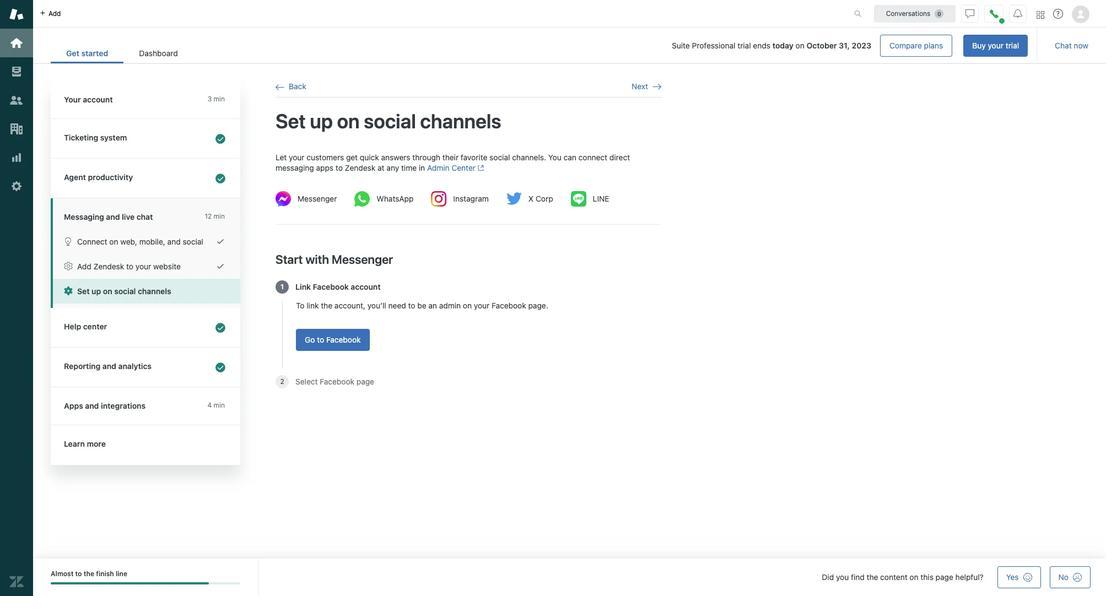 Task type: describe. For each thing, give the bounding box(es) containing it.
0 horizontal spatial account
[[83, 95, 113, 104]]

admin center link
[[427, 163, 484, 173]]

2023
[[852, 41, 872, 50]]

answers
[[381, 153, 411, 162]]

x corp
[[529, 194, 553, 203]]

social inside content-title "region"
[[364, 109, 416, 133]]

live
[[122, 212, 135, 222]]

started
[[81, 49, 108, 58]]

and inside connect on web, mobile, and social button
[[167, 237, 181, 246]]

go to facebook button
[[296, 329, 370, 351]]

social down add zendesk to your website
[[114, 287, 136, 296]]

let
[[276, 153, 287, 162]]

channels inside button
[[138, 287, 171, 296]]

buy your trial
[[973, 41, 1020, 50]]

agent productivity
[[64, 173, 133, 182]]

31,
[[839, 41, 850, 50]]

website
[[153, 262, 181, 271]]

to inside go to facebook button
[[317, 335, 324, 345]]

did you find the content on this page helpful?
[[822, 573, 984, 582]]

yes
[[1007, 573, 1019, 582]]

facebook left page.
[[492, 301, 527, 310]]

at
[[378, 163, 385, 173]]

and for analytics
[[103, 362, 116, 371]]

get
[[66, 49, 79, 58]]

suite
[[672, 41, 690, 50]]

chat now
[[1056, 41, 1089, 50]]

your left website
[[136, 262, 151, 271]]

dashboard
[[139, 49, 178, 58]]

link
[[307, 301, 319, 310]]

admin center
[[427, 163, 476, 173]]

your
[[64, 95, 81, 104]]

line
[[116, 570, 127, 578]]

ticketing system
[[64, 133, 127, 142]]

their
[[443, 153, 459, 162]]

agent productivity button
[[51, 159, 238, 198]]

add button
[[33, 0, 68, 27]]

on right today
[[796, 41, 805, 50]]

no button
[[1050, 567, 1091, 589]]

be
[[418, 301, 427, 310]]

and for integrations
[[85, 401, 99, 411]]

link facebook account
[[296, 282, 381, 292]]

social inside let your customers get quick answers through their favorite social channels. you can connect direct messaging apps to zendesk at any time in
[[490, 153, 510, 162]]

dashboard tab
[[124, 43, 193, 63]]

whatsapp
[[377, 194, 414, 203]]

apps
[[316, 163, 334, 173]]

ends
[[754, 41, 771, 50]]

your inside let your customers get quick answers through their favorite social channels. you can connect direct messaging apps to zendesk at any time in
[[289, 153, 305, 162]]

x
[[529, 194, 534, 203]]

content
[[881, 573, 908, 582]]

set up on social channels inside set up on social channels button
[[77, 287, 171, 296]]

go to facebook
[[305, 335, 361, 345]]

helpful?
[[956, 573, 984, 582]]

conversations button
[[875, 5, 956, 22]]

to link the account, you'll need to be an admin on your facebook page.
[[296, 301, 549, 310]]

center
[[452, 163, 476, 173]]

your right admin
[[474, 301, 490, 310]]

footer containing did you find the content on this page helpful?
[[33, 559, 1107, 597]]

page inside start with messenger region
[[357, 377, 374, 386]]

center
[[83, 322, 107, 331]]

messaging
[[276, 163, 314, 173]]

through
[[413, 153, 441, 162]]

get
[[346, 153, 358, 162]]

and for live
[[106, 212, 120, 222]]

add
[[49, 9, 61, 17]]

min for messaging and live chat
[[214, 212, 225, 221]]

chat
[[1056, 41, 1072, 50]]

analytics
[[118, 362, 152, 371]]

set inside content-title "region"
[[276, 109, 306, 133]]

zendesk inside let your customers get quick answers through their favorite social channels. you can connect direct messaging apps to zendesk at any time in
[[345, 163, 376, 173]]

compare plans
[[890, 41, 944, 50]]

0 vertical spatial messenger
[[298, 194, 337, 203]]

messaging
[[64, 212, 104, 222]]

chat now button
[[1047, 35, 1098, 57]]

channels.
[[512, 153, 547, 162]]

help center
[[64, 322, 107, 331]]

almost
[[51, 570, 74, 578]]

add zendesk to your website button
[[53, 254, 240, 279]]

connect on web, mobile, and social button
[[53, 229, 240, 254]]

to inside footer
[[75, 570, 82, 578]]

admin
[[427, 163, 450, 173]]

ticketing
[[64, 133, 98, 142]]

on inside "region"
[[337, 109, 360, 133]]

notifications image
[[1014, 9, 1023, 18]]

instagram image
[[431, 191, 447, 207]]

line
[[593, 194, 610, 203]]

conversations
[[887, 9, 931, 17]]

corp
[[536, 194, 553, 203]]

customers image
[[9, 93, 24, 108]]

find
[[851, 573, 865, 582]]

integrations
[[101, 401, 146, 411]]

the for finish
[[84, 570, 94, 578]]

back
[[289, 82, 306, 91]]

on inside start with messenger region
[[463, 301, 472, 310]]

almost to the finish line
[[51, 570, 127, 578]]

in
[[419, 163, 425, 173]]

connect
[[579, 153, 608, 162]]

messaging and live chat heading
[[51, 199, 240, 229]]

4
[[208, 401, 212, 410]]



Task type: locate. For each thing, give the bounding box(es) containing it.
on down add zendesk to your website
[[103, 287, 112, 296]]

on left this
[[910, 573, 919, 582]]

need
[[389, 301, 406, 310]]

any
[[387, 163, 399, 173]]

learn more button
[[51, 426, 238, 463]]

1 vertical spatial channels
[[138, 287, 171, 296]]

1 horizontal spatial channels
[[420, 109, 502, 133]]

0 vertical spatial channels
[[420, 109, 502, 133]]

to
[[296, 301, 305, 310]]

trial left ends
[[738, 41, 751, 50]]

(opens in a new tab) image
[[476, 165, 484, 172]]

and left analytics
[[103, 362, 116, 371]]

1 vertical spatial min
[[214, 212, 225, 221]]

set up on social channels
[[276, 109, 502, 133], [77, 287, 171, 296]]

set up on social channels up answers
[[276, 109, 502, 133]]

set down back 'button'
[[276, 109, 306, 133]]

and left live
[[106, 212, 120, 222]]

0 vertical spatial page
[[357, 377, 374, 386]]

progress-bar progress bar
[[51, 583, 240, 585]]

select facebook page
[[296, 377, 374, 386]]

tab list
[[51, 43, 193, 63]]

account up you'll at the bottom of the page
[[351, 282, 381, 292]]

set inside button
[[77, 287, 90, 296]]

facebook up link
[[313, 282, 349, 292]]

productivity
[[88, 173, 133, 182]]

apps and integrations
[[64, 401, 146, 411]]

to down "web,"
[[126, 262, 133, 271]]

reporting image
[[9, 151, 24, 165]]

system
[[100, 133, 127, 142]]

facebook
[[313, 282, 349, 292], [492, 301, 527, 310], [326, 335, 361, 345], [320, 377, 355, 386]]

add zendesk to your website
[[77, 262, 181, 271]]

button displays agent's chat status as invisible. image
[[966, 9, 975, 18]]

help center button
[[51, 308, 238, 347]]

page down go to facebook button at the left of page
[[357, 377, 374, 386]]

organizations image
[[9, 122, 24, 136]]

1 horizontal spatial account
[[351, 282, 381, 292]]

start
[[276, 252, 303, 267]]

time
[[401, 163, 417, 173]]

can
[[564, 153, 577, 162]]

account,
[[335, 301, 366, 310]]

set up on social channels button
[[53, 279, 240, 304]]

to right almost
[[75, 570, 82, 578]]

zendesk down get
[[345, 163, 376, 173]]

3 min
[[208, 95, 225, 103]]

on left "web,"
[[109, 237, 118, 246]]

customers
[[307, 153, 344, 162]]

account
[[83, 95, 113, 104], [351, 282, 381, 292]]

min inside messaging and live chat heading
[[214, 212, 225, 221]]

zendesk right the add
[[93, 262, 124, 271]]

the right find
[[867, 573, 879, 582]]

trial inside button
[[1006, 41, 1020, 50]]

messenger
[[298, 194, 337, 203], [332, 252, 393, 267]]

trial for professional
[[738, 41, 751, 50]]

min for apps and integrations
[[214, 401, 225, 410]]

zendesk products image
[[1037, 11, 1045, 18]]

the left the finish at left bottom
[[84, 570, 94, 578]]

1 vertical spatial set up on social channels
[[77, 287, 171, 296]]

messenger down the apps
[[298, 194, 337, 203]]

trial down notifications icon
[[1006, 41, 1020, 50]]

and inside reporting and analytics dropdown button
[[103, 362, 116, 371]]

october
[[807, 41, 837, 50]]

2 horizontal spatial the
[[867, 573, 879, 582]]

messaging and live chat
[[64, 212, 153, 222]]

facebook inside button
[[326, 335, 361, 345]]

admin image
[[9, 179, 24, 194]]

professional
[[692, 41, 736, 50]]

0 vertical spatial set
[[276, 109, 306, 133]]

channels inside content-title "region"
[[420, 109, 502, 133]]

you
[[837, 573, 849, 582]]

on right admin
[[463, 301, 472, 310]]

1 horizontal spatial up
[[310, 109, 333, 133]]

0 horizontal spatial trial
[[738, 41, 751, 50]]

1 trial from the left
[[738, 41, 751, 50]]

select
[[296, 377, 318, 386]]

0 vertical spatial account
[[83, 95, 113, 104]]

on inside footer
[[910, 573, 919, 582]]

2 min from the top
[[214, 212, 225, 221]]

compare
[[890, 41, 922, 50]]

an
[[429, 301, 437, 310]]

0 horizontal spatial set up on social channels
[[77, 287, 171, 296]]

account right the your at the left top of the page
[[83, 95, 113, 104]]

zendesk inside button
[[93, 262, 124, 271]]

messenger up link facebook account
[[332, 252, 393, 267]]

learn more
[[64, 440, 106, 449]]

0 vertical spatial up
[[310, 109, 333, 133]]

2 trial from the left
[[1006, 41, 1020, 50]]

buy your trial button
[[964, 35, 1029, 57]]

social right favorite
[[490, 153, 510, 162]]

1 vertical spatial up
[[92, 287, 101, 296]]

0 horizontal spatial channels
[[138, 287, 171, 296]]

to inside let your customers get quick answers through their favorite social channels. you can connect direct messaging apps to zendesk at any time in
[[336, 163, 343, 173]]

min right 3
[[214, 95, 225, 103]]

content-title region
[[276, 109, 662, 134]]

more
[[87, 440, 106, 449]]

your
[[988, 41, 1004, 50], [289, 153, 305, 162], [136, 262, 151, 271], [474, 301, 490, 310]]

did
[[822, 573, 834, 582]]

page right this
[[936, 573, 954, 582]]

12 min
[[205, 212, 225, 221]]

footer
[[33, 559, 1107, 597]]

and inside messaging and live chat heading
[[106, 212, 120, 222]]

2 vertical spatial min
[[214, 401, 225, 410]]

1 vertical spatial page
[[936, 573, 954, 582]]

set up on social channels inside content-title "region"
[[276, 109, 502, 133]]

direct
[[610, 153, 630, 162]]

reporting and analytics
[[64, 362, 152, 371]]

to right go
[[317, 335, 324, 345]]

1 vertical spatial zendesk
[[93, 262, 124, 271]]

you'll
[[368, 301, 386, 310]]

set
[[276, 109, 306, 133], [77, 287, 90, 296]]

social
[[364, 109, 416, 133], [490, 153, 510, 162], [183, 237, 203, 246], [114, 287, 136, 296]]

now
[[1074, 41, 1089, 50]]

the right link
[[321, 301, 333, 310]]

to inside add zendesk to your website button
[[126, 262, 133, 271]]

reporting
[[64, 362, 101, 371]]

learn
[[64, 440, 85, 449]]

on up get
[[337, 109, 360, 133]]

mobile,
[[139, 237, 165, 246]]

get started image
[[9, 36, 24, 50]]

1 vertical spatial messenger
[[332, 252, 393, 267]]

reporting and analytics button
[[51, 348, 238, 387]]

4 min
[[208, 401, 225, 410]]

admin
[[439, 301, 461, 310]]

min right 12
[[214, 212, 225, 221]]

social up answers
[[364, 109, 416, 133]]

add
[[77, 262, 91, 271]]

min for your account
[[214, 95, 225, 103]]

zendesk
[[345, 163, 376, 173], [93, 262, 124, 271]]

next
[[632, 82, 649, 91]]

facebook right select at left bottom
[[320, 377, 355, 386]]

to left be
[[408, 301, 416, 310]]

get help image
[[1054, 9, 1064, 19]]

to right the apps
[[336, 163, 343, 173]]

help
[[64, 322, 81, 331]]

channels up their
[[420, 109, 502, 133]]

with
[[306, 252, 329, 267]]

connect
[[77, 237, 107, 246]]

zendesk image
[[9, 575, 24, 589]]

the for account,
[[321, 301, 333, 310]]

page.
[[529, 301, 549, 310]]

start with messenger region
[[276, 152, 662, 423]]

1 vertical spatial set
[[77, 287, 90, 296]]

channels down add zendesk to your website button
[[138, 287, 171, 296]]

ticketing system button
[[51, 119, 238, 158]]

and right apps
[[85, 401, 99, 411]]

0 horizontal spatial the
[[84, 570, 94, 578]]

section
[[202, 35, 1029, 57]]

zendesk support image
[[9, 7, 24, 22]]

and
[[106, 212, 120, 222], [167, 237, 181, 246], [103, 362, 116, 371], [85, 401, 99, 411]]

chat
[[137, 212, 153, 222]]

0 horizontal spatial up
[[92, 287, 101, 296]]

trial for your
[[1006, 41, 1020, 50]]

1 horizontal spatial page
[[936, 573, 954, 582]]

today
[[773, 41, 794, 50]]

views image
[[9, 65, 24, 79]]

0 horizontal spatial page
[[357, 377, 374, 386]]

1 horizontal spatial set
[[276, 109, 306, 133]]

0 horizontal spatial set
[[77, 287, 90, 296]]

go
[[305, 335, 315, 345]]

1 horizontal spatial set up on social channels
[[276, 109, 502, 133]]

to
[[336, 163, 343, 173], [126, 262, 133, 271], [408, 301, 416, 310], [317, 335, 324, 345], [75, 570, 82, 578]]

min right "4"
[[214, 401, 225, 410]]

1 horizontal spatial trial
[[1006, 41, 1020, 50]]

back button
[[276, 82, 306, 92]]

social right mobile,
[[183, 237, 203, 246]]

main element
[[0, 0, 33, 597]]

set up on social channels down add zendesk to your website
[[77, 287, 171, 296]]

web,
[[120, 237, 137, 246]]

apps
[[64, 401, 83, 411]]

the
[[321, 301, 333, 310], [84, 570, 94, 578], [867, 573, 879, 582]]

0 vertical spatial set up on social channels
[[276, 109, 502, 133]]

favorite
[[461, 153, 488, 162]]

next button
[[632, 82, 662, 92]]

your inside section
[[988, 41, 1004, 50]]

this
[[921, 573, 934, 582]]

1 horizontal spatial zendesk
[[345, 163, 376, 173]]

set down the add
[[77, 287, 90, 296]]

compare plans button
[[881, 35, 953, 57]]

1 vertical spatial account
[[351, 282, 381, 292]]

and right mobile,
[[167, 237, 181, 246]]

3 min from the top
[[214, 401, 225, 410]]

0 vertical spatial zendesk
[[345, 163, 376, 173]]

suite professional trial ends today on october 31, 2023
[[672, 41, 872, 50]]

1 min from the top
[[214, 95, 225, 103]]

link
[[296, 282, 311, 292]]

account inside start with messenger region
[[351, 282, 381, 292]]

up inside button
[[92, 287, 101, 296]]

your right buy
[[988, 41, 1004, 50]]

up inside content-title "region"
[[310, 109, 333, 133]]

1 horizontal spatial the
[[321, 301, 333, 310]]

facebook right go
[[326, 335, 361, 345]]

your up messaging
[[289, 153, 305, 162]]

you
[[549, 153, 562, 162]]

finish
[[96, 570, 114, 578]]

up up customers
[[310, 109, 333, 133]]

0 horizontal spatial zendesk
[[93, 262, 124, 271]]

up up center
[[92, 287, 101, 296]]

section containing suite professional trial ends
[[202, 35, 1029, 57]]

tab list containing get started
[[51, 43, 193, 63]]

October 31, 2023 text field
[[807, 41, 872, 50]]

quick
[[360, 153, 379, 162]]

0 vertical spatial min
[[214, 95, 225, 103]]

the inside start with messenger region
[[321, 301, 333, 310]]



Task type: vqa. For each thing, say whether or not it's contained in the screenshot.
customer@example.com -
no



